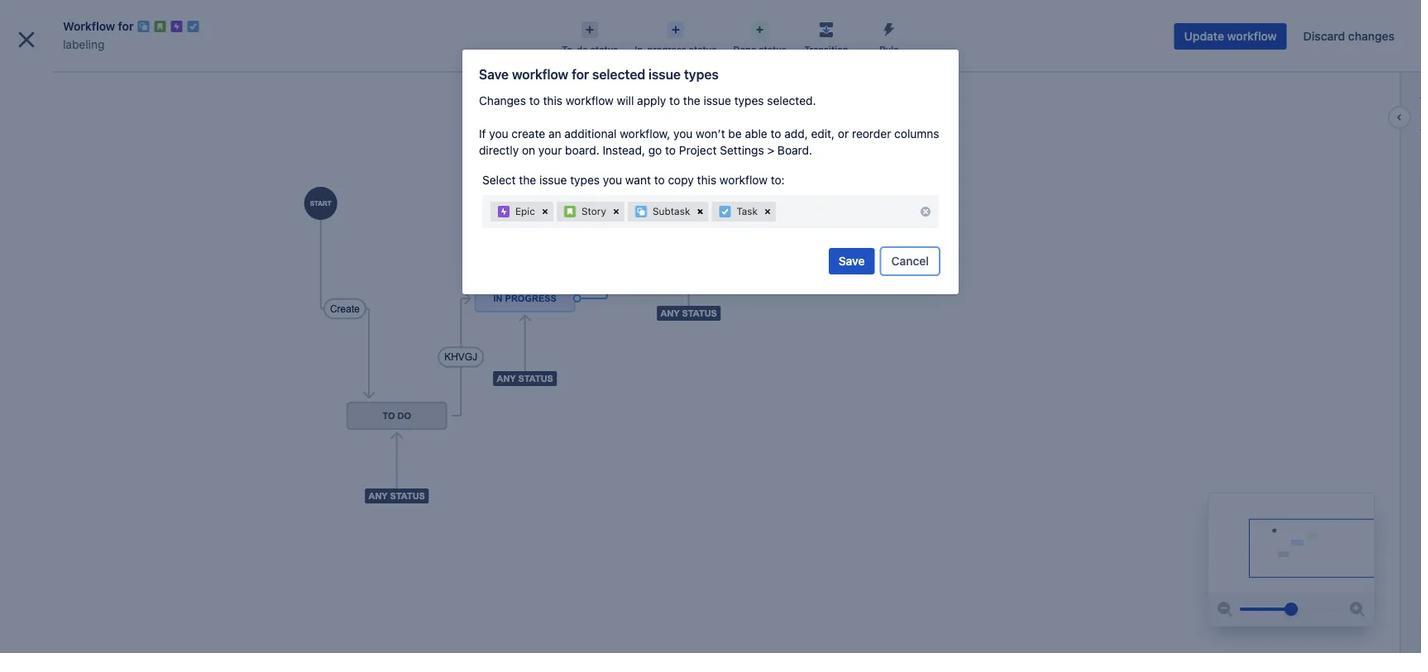 Task type: vqa. For each thing, say whether or not it's contained in the screenshot.
Numbered list ⌘⇧7 Icon
no



Task type: describe. For each thing, give the bounding box(es) containing it.
won't
[[696, 127, 725, 141]]

1 horizontal spatial for
[[572, 67, 589, 82]]

selected
[[592, 67, 645, 82]]

update workflow button
[[1174, 23, 1287, 50]]

0 horizontal spatial the
[[519, 173, 536, 187]]

directly
[[479, 144, 519, 157]]

update workflow
[[1184, 29, 1277, 43]]

apply
[[637, 94, 666, 108]]

or
[[838, 127, 849, 141]]

in-
[[635, 44, 647, 55]]

if
[[479, 127, 486, 141]]

save for save workflow for selected issue types
[[479, 67, 509, 82]]

subtask image
[[634, 205, 648, 218]]

to right changes
[[529, 94, 540, 108]]

issue inside changes to this workflow will apply to the issue types selected. if you create an additional workflow, you won't be able to add, edit, or reorder columns directly on your board. instead, go to project settings > board.
[[704, 94, 731, 108]]

story image
[[563, 205, 577, 218]]

columns
[[894, 127, 939, 141]]

select the issue types you want to copy this workflow to:
[[482, 173, 785, 187]]

2 vertical spatial types
[[570, 173, 600, 187]]

labeling link
[[63, 35, 105, 55]]

to-
[[562, 44, 577, 55]]

discard changes
[[1303, 29, 1395, 43]]

to right want
[[654, 173, 665, 187]]

workflow inside button
[[1227, 29, 1277, 43]]

additional
[[564, 127, 617, 141]]

done status
[[733, 44, 787, 55]]

cancel button
[[881, 248, 939, 275]]

instead,
[[603, 144, 645, 157]]

changes
[[479, 94, 526, 108]]

discard changes button
[[1293, 23, 1405, 50]]

workflow,
[[620, 127, 670, 141]]

status for in-progress status
[[689, 44, 717, 55]]

workflow for
[[63, 19, 134, 33]]

primary element
[[10, 0, 1107, 46]]

types inside changes to this workflow will apply to the issue types selected. if you create an additional workflow, you won't be able to add, edit, or reorder columns directly on your board. instead, go to project settings > board.
[[734, 94, 764, 108]]

workflow down settings
[[720, 173, 768, 187]]

zoom out image
[[1215, 600, 1235, 620]]

1 horizontal spatial you
[[603, 173, 622, 187]]

add,
[[784, 127, 808, 141]]

update
[[1184, 29, 1224, 43]]

an
[[548, 127, 561, 141]]

will
[[617, 94, 634, 108]]

in-progress status
[[635, 44, 717, 55]]

selected.
[[767, 94, 816, 108]]

none text field inside save workflow for selected issue types dialog
[[779, 203, 782, 220]]

copy
[[668, 173, 694, 187]]

labeling
[[63, 38, 105, 51]]

able
[[745, 127, 767, 141]]

clear image for story
[[610, 205, 623, 218]]

2 horizontal spatial you
[[673, 127, 693, 141]]

project
[[679, 144, 717, 157]]

you're in the workflow viewfinder, use the arrow keys to move it element
[[1209, 494, 1374, 593]]

discard
[[1303, 29, 1345, 43]]

to right apply
[[669, 94, 680, 108]]

create
[[512, 127, 545, 141]]

1 horizontal spatial this
[[697, 173, 716, 187]]

rule
[[879, 44, 899, 55]]



Task type: locate. For each thing, give the bounding box(es) containing it.
clear image right task
[[761, 205, 774, 218]]

1 horizontal spatial save
[[839, 254, 865, 268]]

types up the 'able'
[[734, 94, 764, 108]]

1 horizontal spatial types
[[684, 67, 719, 82]]

board.
[[778, 144, 812, 157]]

0 vertical spatial for
[[118, 19, 134, 33]]

epic image
[[497, 205, 510, 218]]

the inside changes to this workflow will apply to the issue types selected. if you create an additional workflow, you won't be able to add, edit, or reorder columns directly on your board. instead, go to project settings > board.
[[683, 94, 700, 108]]

1 horizontal spatial the
[[683, 94, 700, 108]]

2 status from the left
[[689, 44, 717, 55]]

to:
[[771, 173, 785, 187]]

4 clear image from the left
[[761, 205, 774, 218]]

1 vertical spatial the
[[519, 173, 536, 187]]

to
[[529, 94, 540, 108], [669, 94, 680, 108], [771, 127, 781, 141], [665, 144, 676, 157], [654, 173, 665, 187]]

0 vertical spatial the
[[683, 94, 700, 108]]

2 horizontal spatial status
[[759, 44, 787, 55]]

1 vertical spatial types
[[734, 94, 764, 108]]

select
[[482, 173, 516, 187]]

status inside popup button
[[689, 44, 717, 55]]

Search field
[[1107, 10, 1272, 36]]

the up the won't
[[683, 94, 700, 108]]

you up project
[[673, 127, 693, 141]]

issue
[[648, 67, 681, 82], [704, 94, 731, 108], [539, 173, 567, 187]]

transition
[[804, 44, 848, 55]]

workflow
[[1227, 29, 1277, 43], [512, 67, 568, 82], [566, 94, 614, 108], [720, 173, 768, 187]]

you left want
[[603, 173, 622, 187]]

2 vertical spatial issue
[[539, 173, 567, 187]]

workflow down to-
[[512, 67, 568, 82]]

clear image right story
[[610, 205, 623, 218]]

1 vertical spatial this
[[697, 173, 716, 187]]

done
[[733, 44, 756, 55]]

clear image for epic
[[538, 205, 552, 218]]

this right the copy
[[697, 173, 716, 187]]

status right progress
[[689, 44, 717, 55]]

to-do status
[[562, 44, 618, 55]]

settings
[[720, 144, 764, 157]]

you
[[489, 127, 508, 141], [673, 127, 693, 141], [603, 173, 622, 187]]

do
[[577, 44, 588, 55]]

save workflow for selected issue types dialog
[[462, 50, 959, 294]]

this
[[543, 94, 562, 108], [697, 173, 716, 187]]

the
[[683, 94, 700, 108], [519, 173, 536, 187]]

rule button
[[858, 17, 921, 56]]

for
[[118, 19, 134, 33], [572, 67, 589, 82]]

story
[[581, 206, 606, 217]]

2 clear image from the left
[[610, 205, 623, 218]]

to-do status button
[[553, 17, 626, 56]]

reorder
[[852, 127, 891, 141]]

to right go
[[665, 144, 676, 157]]

0 vertical spatial save
[[479, 67, 509, 82]]

dialog
[[0, 0, 1421, 653]]

board.
[[565, 144, 600, 157]]

clear image
[[538, 205, 552, 218], [610, 205, 623, 218], [693, 205, 707, 218], [761, 205, 774, 218]]

for right 'workflow'
[[118, 19, 134, 33]]

issue down your
[[539, 173, 567, 187]]

transition button
[[795, 17, 858, 56]]

0 horizontal spatial issue
[[539, 173, 567, 187]]

workflow right update
[[1227, 29, 1277, 43]]

types down in-progress status
[[684, 67, 719, 82]]

edit,
[[811, 127, 835, 141]]

your
[[538, 144, 562, 157]]

1 horizontal spatial status
[[689, 44, 717, 55]]

0 horizontal spatial you
[[489, 127, 508, 141]]

subtask
[[653, 206, 690, 217]]

0 horizontal spatial status
[[591, 44, 618, 55]]

0 vertical spatial issue
[[648, 67, 681, 82]]

close workflow editor image
[[13, 26, 40, 53]]

2 horizontal spatial types
[[734, 94, 764, 108]]

cancel
[[891, 254, 929, 268]]

3 clear image from the left
[[693, 205, 707, 218]]

1 vertical spatial for
[[572, 67, 589, 82]]

want
[[625, 173, 651, 187]]

0 vertical spatial this
[[543, 94, 562, 108]]

this inside changes to this workflow will apply to the issue types selected. if you create an additional workflow, you won't be able to add, edit, or reorder columns directly on your board. instead, go to project settings > board.
[[543, 94, 562, 108]]

2 horizontal spatial issue
[[704, 94, 731, 108]]

status
[[591, 44, 618, 55], [689, 44, 717, 55], [759, 44, 787, 55]]

3 status from the left
[[759, 44, 787, 55]]

clear image for task
[[761, 205, 774, 218]]

clear image for subtask
[[693, 205, 707, 218]]

changes to this workflow will apply to the issue types selected. if you create an additional workflow, you won't be able to add, edit, or reorder columns directly on your board. instead, go to project settings > board.
[[479, 94, 939, 157]]

>
[[767, 144, 774, 157]]

status right done
[[759, 44, 787, 55]]

go
[[648, 144, 662, 157]]

issue down progress
[[648, 67, 681, 82]]

0 horizontal spatial types
[[570, 173, 600, 187]]

types
[[684, 67, 719, 82], [734, 94, 764, 108], [570, 173, 600, 187]]

the right select
[[519, 173, 536, 187]]

be
[[728, 127, 742, 141]]

save
[[479, 67, 509, 82], [839, 254, 865, 268]]

status right do on the left top of page
[[591, 44, 618, 55]]

1 vertical spatial issue
[[704, 94, 731, 108]]

in-progress status button
[[626, 17, 725, 56]]

clear image right epic
[[538, 205, 552, 218]]

changes
[[1348, 29, 1395, 43]]

save for save
[[839, 254, 865, 268]]

group
[[7, 303, 192, 425], [7, 303, 192, 381], [7, 381, 192, 425]]

save up changes
[[479, 67, 509, 82]]

save inside button
[[839, 254, 865, 268]]

save workflow for selected issue types
[[479, 67, 719, 82]]

banner
[[0, 0, 1421, 46]]

save left the cancel
[[839, 254, 865, 268]]

issue up the won't
[[704, 94, 731, 108]]

epic
[[515, 206, 535, 217]]

workflow down save workflow for selected issue types
[[566, 94, 614, 108]]

None text field
[[779, 203, 782, 220]]

for down do on the left top of page
[[572, 67, 589, 82]]

clear image
[[919, 205, 932, 218]]

done status button
[[725, 17, 795, 56]]

0 horizontal spatial this
[[543, 94, 562, 108]]

types down board.
[[570, 173, 600, 187]]

this up an
[[543, 94, 562, 108]]

1 clear image from the left
[[538, 205, 552, 218]]

on
[[522, 144, 535, 157]]

0 horizontal spatial for
[[118, 19, 134, 33]]

Zoom level range field
[[1240, 593, 1343, 626]]

to up >
[[771, 127, 781, 141]]

zoom in image
[[1347, 600, 1367, 620]]

1 horizontal spatial issue
[[648, 67, 681, 82]]

workflow inside changes to this workflow will apply to the issue types selected. if you create an additional workflow, you won't be able to add, edit, or reorder columns directly on your board. instead, go to project settings > board.
[[566, 94, 614, 108]]

0 horizontal spatial save
[[479, 67, 509, 82]]

save button
[[829, 248, 875, 275]]

task image
[[718, 205, 732, 218]]

1 vertical spatial save
[[839, 254, 865, 268]]

0 vertical spatial types
[[684, 67, 719, 82]]

dialog containing workflow for
[[0, 0, 1421, 653]]

task
[[737, 206, 758, 217]]

status for to-do status
[[591, 44, 618, 55]]

1 status from the left
[[591, 44, 618, 55]]

workflow
[[63, 19, 115, 33]]

jira software image
[[43, 13, 154, 33], [43, 13, 154, 33]]

progress
[[647, 44, 687, 55]]

clear image left task image
[[693, 205, 707, 218]]

you right "if"
[[489, 127, 508, 141]]



